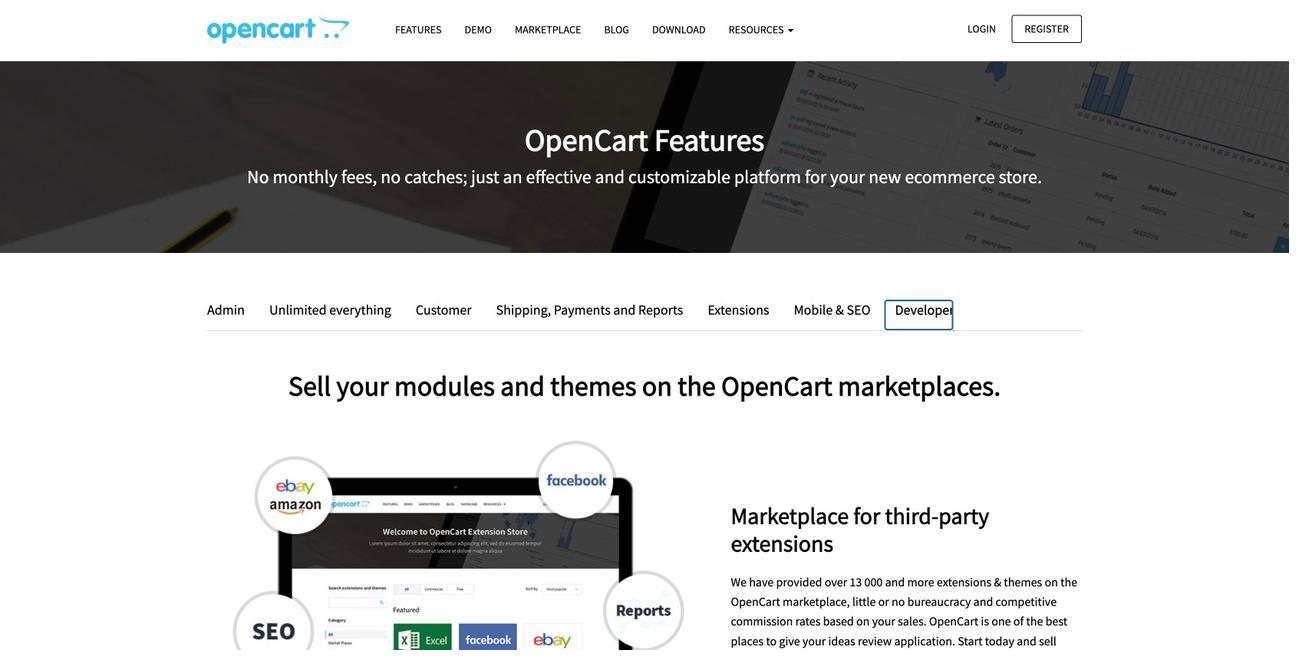 Task type: describe. For each thing, give the bounding box(es) containing it.
marketplace for third-party extensions image
[[207, 441, 708, 651]]



Task type: vqa. For each thing, say whether or not it's contained in the screenshot.
Marketplace for third-party extensions image
yes



Task type: locate. For each thing, give the bounding box(es) containing it.
opencart - features image
[[207, 16, 349, 44]]



